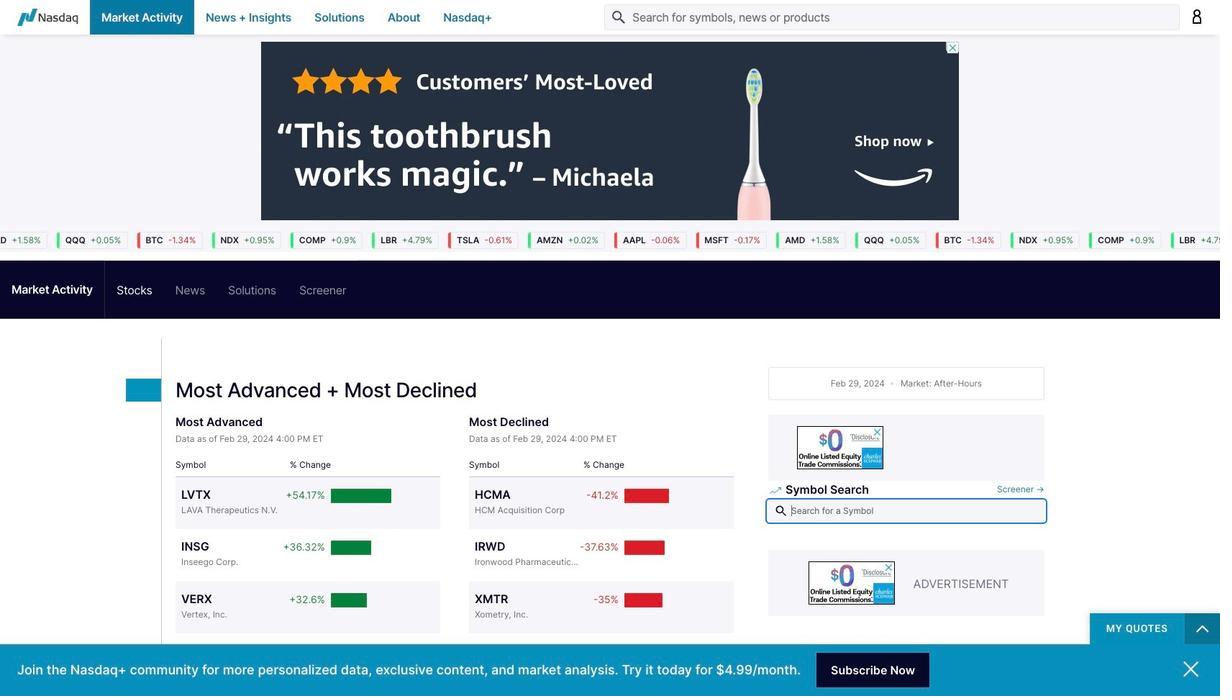 Task type: describe. For each thing, give the bounding box(es) containing it.
click to search image
[[775, 504, 789, 518]]

homepage logo url - navigate back to the homepage image
[[17, 9, 78, 26]]

primary navigation navigation
[[0, 0, 1221, 35]]

Search for a Symbol text field
[[769, 501, 1045, 521]]

Search Button - Click to open the Search Overlay Modal Box text field
[[605, 4, 1181, 30]]



Task type: vqa. For each thing, say whether or not it's contained in the screenshot.
Primary Navigation NAVIGATION at top
yes



Task type: locate. For each thing, give the bounding box(es) containing it.
advertisement element
[[261, 42, 960, 222], [798, 426, 884, 469], [809, 562, 896, 605], [799, 645, 1015, 696]]

article
[[0, 220, 1221, 696]]

account login - click to log into your account image
[[1192, 9, 1204, 24]]

click to dismiss this message and remain on nasdaq.com image
[[1184, 661, 1199, 677]]

None search field
[[769, 481, 1045, 527]]



